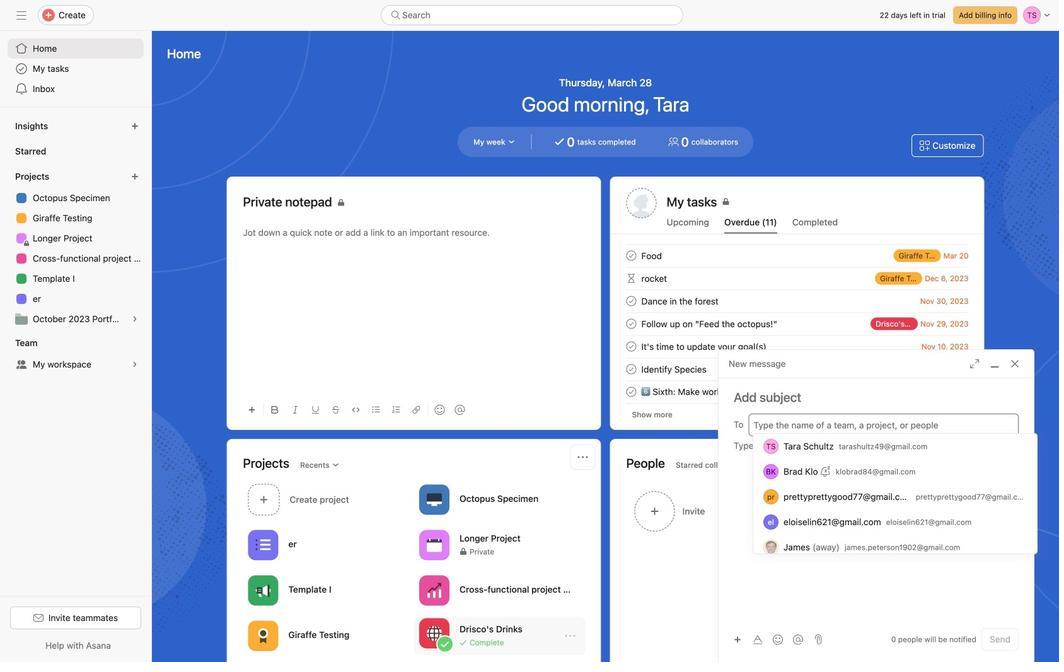 Task type: locate. For each thing, give the bounding box(es) containing it.
global element
[[0, 31, 151, 107]]

2 mark complete checkbox from the top
[[624, 294, 639, 309]]

1 vertical spatial mark complete checkbox
[[624, 362, 639, 377]]

mark complete image
[[624, 294, 639, 309], [624, 316, 639, 331], [624, 339, 639, 354]]

2 vertical spatial mark complete image
[[624, 384, 639, 400]]

Mark complete checkbox
[[624, 248, 639, 263], [624, 294, 639, 309], [624, 316, 639, 331], [624, 384, 639, 400]]

insert an object image left formatting icon
[[734, 636, 742, 644]]

dialog
[[719, 350, 1034, 662]]

toolbar
[[243, 395, 585, 424], [729, 630, 810, 649]]

list item
[[611, 244, 984, 267], [611, 267, 984, 290], [611, 290, 984, 312], [611, 312, 984, 335], [611, 335, 984, 358], [611, 358, 984, 381], [243, 481, 414, 519]]

0 vertical spatial mark complete checkbox
[[624, 339, 639, 354]]

dependencies image
[[624, 271, 639, 286]]

ribbon image
[[256, 628, 271, 644]]

new project or portfolio image
[[131, 173, 139, 180]]

computer image
[[427, 492, 442, 507]]

1 vertical spatial insert an object image
[[734, 636, 742, 644]]

0 vertical spatial at mention image
[[455, 405, 465, 415]]

insert an object image left bold icon
[[248, 406, 256, 414]]

1 vertical spatial mark complete image
[[624, 316, 639, 331]]

3 mark complete checkbox from the top
[[624, 316, 639, 331]]

list box
[[381, 5, 684, 25]]

0 vertical spatial mark complete image
[[624, 248, 639, 263]]

0 horizontal spatial insert an object image
[[248, 406, 256, 414]]

1 mark complete image from the top
[[624, 248, 639, 263]]

mark complete image for first mark complete option from the bottom of the page
[[624, 384, 639, 400]]

0 horizontal spatial at mention image
[[455, 405, 465, 415]]

3 mark complete image from the top
[[624, 384, 639, 400]]

bulleted list image
[[372, 406, 380, 414]]

hide sidebar image
[[16, 10, 26, 20]]

3 mark complete image from the top
[[624, 339, 639, 354]]

mark complete image for 2nd mark complete option from the bottom
[[624, 316, 639, 331]]

2 mark complete image from the top
[[624, 316, 639, 331]]

at mention image right the emoji icon
[[793, 635, 803, 645]]

insert an object image
[[248, 406, 256, 414], [734, 636, 742, 644]]

expand popout to full screen image
[[970, 359, 980, 369]]

megaphone image
[[256, 583, 271, 598]]

insert an object image for 'toolbar' to the right
[[734, 636, 742, 644]]

new insights image
[[131, 122, 139, 130]]

1 vertical spatial at mention image
[[793, 635, 803, 645]]

0 horizontal spatial toolbar
[[243, 395, 585, 424]]

1 vertical spatial toolbar
[[729, 630, 810, 649]]

0 vertical spatial mark complete image
[[624, 294, 639, 309]]

italics image
[[292, 406, 299, 414]]

mark complete image
[[624, 248, 639, 263], [624, 362, 639, 377], [624, 384, 639, 400]]

minimize image
[[990, 359, 1000, 369]]

at mention image right link image at the left
[[455, 405, 465, 415]]

2 mark complete image from the top
[[624, 362, 639, 377]]

1 mark complete image from the top
[[624, 294, 639, 309]]

see details, my workspace image
[[131, 361, 139, 368]]

link image
[[413, 406, 420, 414]]

at mention image
[[455, 405, 465, 415], [793, 635, 803, 645]]

1 vertical spatial mark complete image
[[624, 362, 639, 377]]

0 vertical spatial toolbar
[[243, 395, 585, 424]]

projects element
[[0, 165, 151, 332]]

2 mark complete checkbox from the top
[[624, 362, 639, 377]]

0 vertical spatial insert an object image
[[248, 406, 256, 414]]

1 horizontal spatial at mention image
[[793, 635, 803, 645]]

strikethrough image
[[332, 406, 340, 414]]

2 vertical spatial mark complete image
[[624, 339, 639, 354]]

1 horizontal spatial insert an object image
[[734, 636, 742, 644]]

bold image
[[271, 406, 279, 414]]

Mark complete checkbox
[[624, 339, 639, 354], [624, 362, 639, 377]]

add profile photo image
[[627, 188, 657, 218]]

close image
[[1010, 359, 1020, 369]]

calendar image
[[427, 538, 442, 553]]

formatting image
[[753, 635, 763, 645]]



Task type: describe. For each thing, give the bounding box(es) containing it.
see details, october 2023 portfolio image
[[131, 315, 139, 323]]

teams element
[[0, 332, 151, 377]]

Type the name of a team, a project, or people text field
[[754, 417, 1012, 433]]

insert an object image for the top 'toolbar'
[[248, 406, 256, 414]]

1 mark complete checkbox from the top
[[624, 248, 639, 263]]

graph image
[[427, 583, 442, 598]]

globe image
[[427, 626, 442, 641]]

mark complete image for 3rd mark complete option from the bottom of the page
[[624, 294, 639, 309]]

code image
[[352, 406, 360, 414]]

numbered list image
[[393, 406, 400, 414]]

4 mark complete checkbox from the top
[[624, 384, 639, 400]]

mark complete image for fourth mark complete option from the bottom
[[624, 248, 639, 263]]

Add subject text field
[[719, 388, 1034, 406]]

list image
[[256, 538, 271, 553]]

emoji image
[[773, 635, 783, 645]]

1 horizontal spatial toolbar
[[729, 630, 810, 649]]

underline image
[[312, 406, 319, 414]]

1 mark complete checkbox from the top
[[624, 339, 639, 354]]



Task type: vqa. For each thing, say whether or not it's contained in the screenshot.
Copy link image
no



